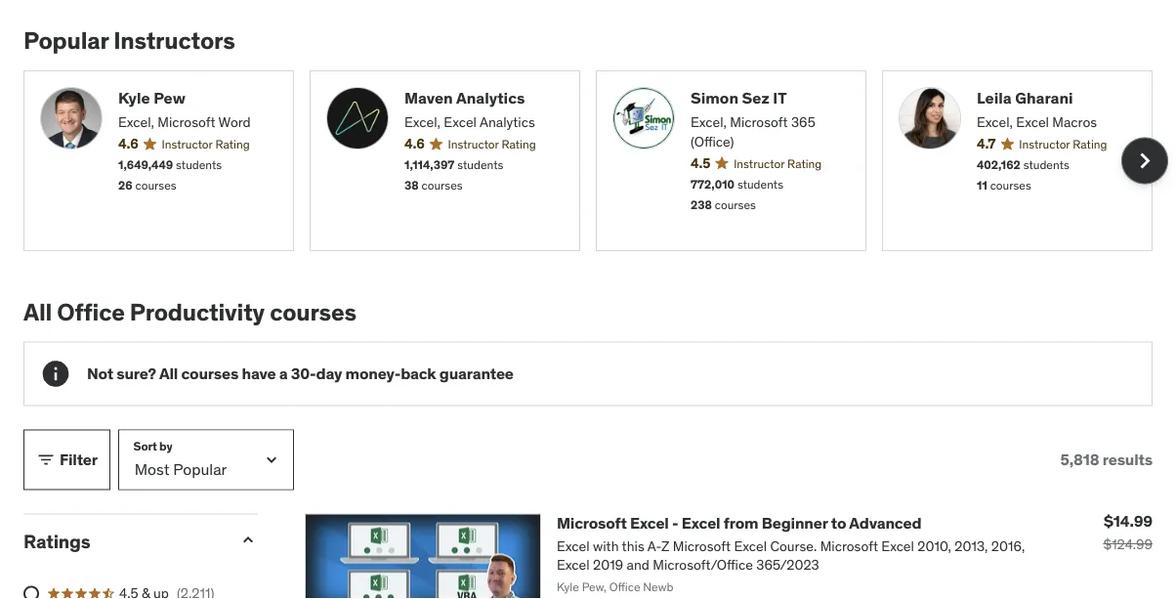 Task type: describe. For each thing, give the bounding box(es) containing it.
kyle
[[118, 88, 150, 108]]

instructor rating for gharani
[[1020, 137, 1108, 152]]

maven analytics link
[[405, 87, 564, 109]]

1,649,449
[[118, 157, 173, 172]]

small image inside filter button
[[36, 450, 56, 470]]

courses for productivity
[[270, 297, 357, 326]]

-
[[672, 513, 679, 533]]

4.6 for maven analytics
[[405, 135, 425, 153]]

excel for excel
[[682, 513, 721, 533]]

results
[[1103, 450, 1153, 470]]

11
[[977, 178, 988, 193]]

guarantee
[[440, 364, 514, 384]]

instructors
[[114, 26, 235, 55]]

5,818
[[1061, 450, 1100, 470]]

sure?
[[117, 364, 156, 384]]

leila gharani excel, excel macros
[[977, 88, 1097, 131]]

microsoft excel - excel from beginner to advanced link
[[557, 513, 922, 533]]

filter
[[60, 450, 98, 470]]

a
[[279, 364, 288, 384]]

popular
[[23, 26, 109, 55]]

macros
[[1053, 113, 1097, 131]]

all office productivity courses
[[23, 297, 357, 326]]

1,649,449 students 26 courses
[[118, 157, 222, 193]]

courses for 38
[[422, 178, 463, 193]]

(office)
[[691, 132, 734, 150]]

filter button
[[23, 430, 110, 490]]

772,010 students 238 courses
[[691, 176, 784, 212]]

instructor rating for analytics
[[448, 137, 536, 152]]

1 vertical spatial small image
[[238, 530, 258, 550]]

leila gharani link
[[977, 87, 1136, 109]]

have
[[242, 364, 276, 384]]

$14.99 $124.99
[[1104, 511, 1153, 553]]

excel, for kyle
[[118, 113, 154, 131]]

students for gharani
[[1024, 157, 1070, 172]]

rating for simon sez it
[[788, 156, 822, 171]]

instructor rating for sez
[[734, 156, 822, 171]]

772,010
[[691, 176, 735, 191]]

popular instructors
[[23, 26, 235, 55]]

38
[[405, 178, 419, 193]]

365
[[791, 113, 816, 131]]

$124.99
[[1104, 535, 1153, 553]]

rating for kyle pew
[[215, 137, 250, 152]]

instructor for analytics
[[448, 137, 499, 152]]

excel, inside simon sez it excel, microsoft 365 (office)
[[691, 113, 727, 131]]

simon sez it excel, microsoft 365 (office)
[[691, 88, 816, 150]]

beginner
[[762, 513, 828, 533]]

kyle pew link
[[118, 87, 278, 109]]

productivity
[[130, 297, 265, 326]]

it
[[773, 88, 787, 108]]

office
[[57, 297, 125, 326]]



Task type: locate. For each thing, give the bounding box(es) containing it.
students for sez
[[738, 176, 784, 191]]

maven analytics excel, excel analytics
[[405, 88, 535, 131]]

4 excel, from the left
[[977, 113, 1013, 131]]

excel, for leila
[[977, 113, 1013, 131]]

microsoft left -
[[557, 513, 627, 533]]

instructor rating down word
[[162, 137, 250, 152]]

1,114,397 students 38 courses
[[405, 157, 504, 193]]

1 4.6 from the left
[[118, 135, 138, 153]]

students right 1,649,449
[[176, 157, 222, 172]]

rating down word
[[215, 137, 250, 152]]

0 horizontal spatial small image
[[36, 450, 56, 470]]

word
[[219, 113, 251, 131]]

2 horizontal spatial microsoft
[[730, 113, 788, 131]]

instructor down maven analytics excel, excel analytics
[[448, 137, 499, 152]]

0 vertical spatial analytics
[[456, 88, 525, 108]]

0 horizontal spatial microsoft
[[158, 113, 216, 131]]

excel inside leila gharani excel, excel macros
[[1017, 113, 1049, 131]]

402,162
[[977, 157, 1021, 172]]

4.6 up 1,114,397
[[405, 135, 425, 153]]

day
[[316, 364, 342, 384]]

excel down gharani
[[1017, 113, 1049, 131]]

1 vertical spatial all
[[159, 364, 178, 384]]

microsoft down kyle pew link
[[158, 113, 216, 131]]

4.7
[[977, 135, 996, 153]]

instructor
[[162, 137, 213, 152], [448, 137, 499, 152], [1020, 137, 1070, 152], [734, 156, 785, 171]]

excel, for maven
[[405, 113, 441, 131]]

carousel element
[[23, 70, 1169, 251]]

microsoft down sez
[[730, 113, 788, 131]]

excel for gharani
[[1017, 113, 1049, 131]]

students right 772,010
[[738, 176, 784, 191]]

4.6 up 1,649,449
[[118, 135, 138, 153]]

excel left -
[[630, 513, 669, 533]]

microsoft inside kyle pew excel, microsoft word
[[158, 113, 216, 131]]

4.6 for kyle pew
[[118, 135, 138, 153]]

rating for maven analytics
[[502, 137, 536, 152]]

courses inside "1,114,397 students 38 courses"
[[422, 178, 463, 193]]

instructor for gharani
[[1020, 137, 1070, 152]]

5,818 results
[[1061, 450, 1153, 470]]

students inside 772,010 students 238 courses
[[738, 176, 784, 191]]

excel right -
[[682, 513, 721, 533]]

3 excel, from the left
[[691, 113, 727, 131]]

rating
[[215, 137, 250, 152], [502, 137, 536, 152], [1073, 137, 1108, 152], [788, 156, 822, 171]]

1 vertical spatial analytics
[[480, 113, 535, 131]]

rating down maven analytics link
[[502, 137, 536, 152]]

1 horizontal spatial microsoft
[[557, 513, 627, 533]]

microsoft excel - excel from beginner to advanced
[[557, 513, 922, 533]]

all right the sure?
[[159, 364, 178, 384]]

courses down 1,114,397
[[422, 178, 463, 193]]

not sure? all courses have a 30-day money-back guarantee
[[87, 364, 514, 384]]

instructor rating
[[162, 137, 250, 152], [448, 137, 536, 152], [1020, 137, 1108, 152], [734, 156, 822, 171]]

26
[[118, 178, 133, 193]]

from
[[724, 513, 759, 533]]

all left office on the left
[[23, 297, 52, 326]]

advanced
[[850, 513, 922, 533]]

instructor rating down macros
[[1020, 137, 1108, 152]]

excel, down maven
[[405, 113, 441, 131]]

2 4.6 from the left
[[405, 135, 425, 153]]

0 vertical spatial all
[[23, 297, 52, 326]]

popular instructors element
[[23, 26, 1169, 251]]

rating for leila gharani
[[1073, 137, 1108, 152]]

sez
[[742, 88, 770, 108]]

30-
[[291, 364, 316, 384]]

courses left have on the left bottom of the page
[[181, 364, 239, 384]]

microsoft
[[158, 113, 216, 131], [730, 113, 788, 131], [557, 513, 627, 533]]

0 vertical spatial small image
[[36, 450, 56, 470]]

instructor rating for pew
[[162, 137, 250, 152]]

5,818 results status
[[1061, 450, 1153, 470]]

students right 1,114,397
[[458, 157, 504, 172]]

students
[[176, 157, 222, 172], [458, 157, 504, 172], [1024, 157, 1070, 172], [738, 176, 784, 191]]

ratings
[[23, 529, 90, 553]]

2 excel, from the left
[[405, 113, 441, 131]]

courses for all
[[181, 364, 239, 384]]

money-
[[345, 364, 401, 384]]

excel down maven analytics link
[[444, 113, 477, 131]]

instructor for sez
[[734, 156, 785, 171]]

small image
[[36, 450, 56, 470], [238, 530, 258, 550]]

excel
[[444, 113, 477, 131], [1017, 113, 1049, 131], [630, 513, 669, 533], [682, 513, 721, 533]]

courses for 26
[[135, 178, 176, 193]]

instructor rating down maven analytics excel, excel analytics
[[448, 137, 536, 152]]

excel, inside maven analytics excel, excel analytics
[[405, 113, 441, 131]]

courses inside 402,162 students 11 courses
[[991, 178, 1032, 193]]

leila
[[977, 88, 1012, 108]]

analytics right maven
[[456, 88, 525, 108]]

next image
[[1130, 145, 1161, 176]]

0 horizontal spatial 4.6
[[118, 135, 138, 153]]

instructor up 772,010 students 238 courses at right top
[[734, 156, 785, 171]]

courses
[[135, 178, 176, 193], [422, 178, 463, 193], [991, 178, 1032, 193], [715, 197, 756, 212], [270, 297, 357, 326], [181, 364, 239, 384]]

students inside "1,114,397 students 38 courses"
[[458, 157, 504, 172]]

back
[[401, 364, 436, 384]]

courses down 772,010
[[715, 197, 756, 212]]

courses down '402,162'
[[991, 178, 1032, 193]]

excel, up 4.7
[[977, 113, 1013, 131]]

courses for 11
[[991, 178, 1032, 193]]

instructor down leila gharani excel, excel macros
[[1020, 137, 1070, 152]]

excel for analytics
[[444, 113, 477, 131]]

kyle pew excel, microsoft word
[[118, 88, 251, 131]]

instructor for pew
[[162, 137, 213, 152]]

instructor rating down '365'
[[734, 156, 822, 171]]

students inside 402,162 students 11 courses
[[1024, 157, 1070, 172]]

excel, up (office)
[[691, 113, 727, 131]]

$14.99
[[1104, 511, 1153, 531]]

4.6
[[118, 135, 138, 153], [405, 135, 425, 153]]

not
[[87, 364, 113, 384]]

students right '402,162'
[[1024, 157, 1070, 172]]

maven
[[405, 88, 453, 108]]

simon
[[691, 88, 739, 108]]

analytics
[[456, 88, 525, 108], [480, 113, 535, 131]]

microsoft inside simon sez it excel, microsoft 365 (office)
[[730, 113, 788, 131]]

0 horizontal spatial all
[[23, 297, 52, 326]]

students inside 1,649,449 students 26 courses
[[176, 157, 222, 172]]

ratings button
[[23, 529, 223, 553]]

1 horizontal spatial all
[[159, 364, 178, 384]]

courses inside 772,010 students 238 courses
[[715, 197, 756, 212]]

pew
[[154, 88, 185, 108]]

to
[[831, 513, 847, 533]]

1 excel, from the left
[[118, 113, 154, 131]]

1,114,397
[[405, 157, 455, 172]]

all
[[23, 297, 52, 326], [159, 364, 178, 384]]

1 horizontal spatial 4.6
[[405, 135, 425, 153]]

courses up 30-
[[270, 297, 357, 326]]

students for analytics
[[458, 157, 504, 172]]

courses inside 1,649,449 students 26 courses
[[135, 178, 176, 193]]

analytics down maven analytics link
[[480, 113, 535, 131]]

courses down 1,649,449
[[135, 178, 176, 193]]

238
[[691, 197, 712, 212]]

excel, down kyle
[[118, 113, 154, 131]]

excel inside maven analytics excel, excel analytics
[[444, 113, 477, 131]]

4.5
[[691, 154, 711, 172]]

simon sez it link
[[691, 87, 850, 109]]

rating down '365'
[[788, 156, 822, 171]]

402,162 students 11 courses
[[977, 157, 1070, 193]]

gharani
[[1016, 88, 1074, 108]]

excel,
[[118, 113, 154, 131], [405, 113, 441, 131], [691, 113, 727, 131], [977, 113, 1013, 131]]

rating down macros
[[1073, 137, 1108, 152]]

students for pew
[[176, 157, 222, 172]]

courses for 238
[[715, 197, 756, 212]]

excel, inside leila gharani excel, excel macros
[[977, 113, 1013, 131]]

excel, inside kyle pew excel, microsoft word
[[118, 113, 154, 131]]

instructor up 1,649,449 students 26 courses
[[162, 137, 213, 152]]

1 horizontal spatial small image
[[238, 530, 258, 550]]



Task type: vqa. For each thing, say whether or not it's contained in the screenshot.


